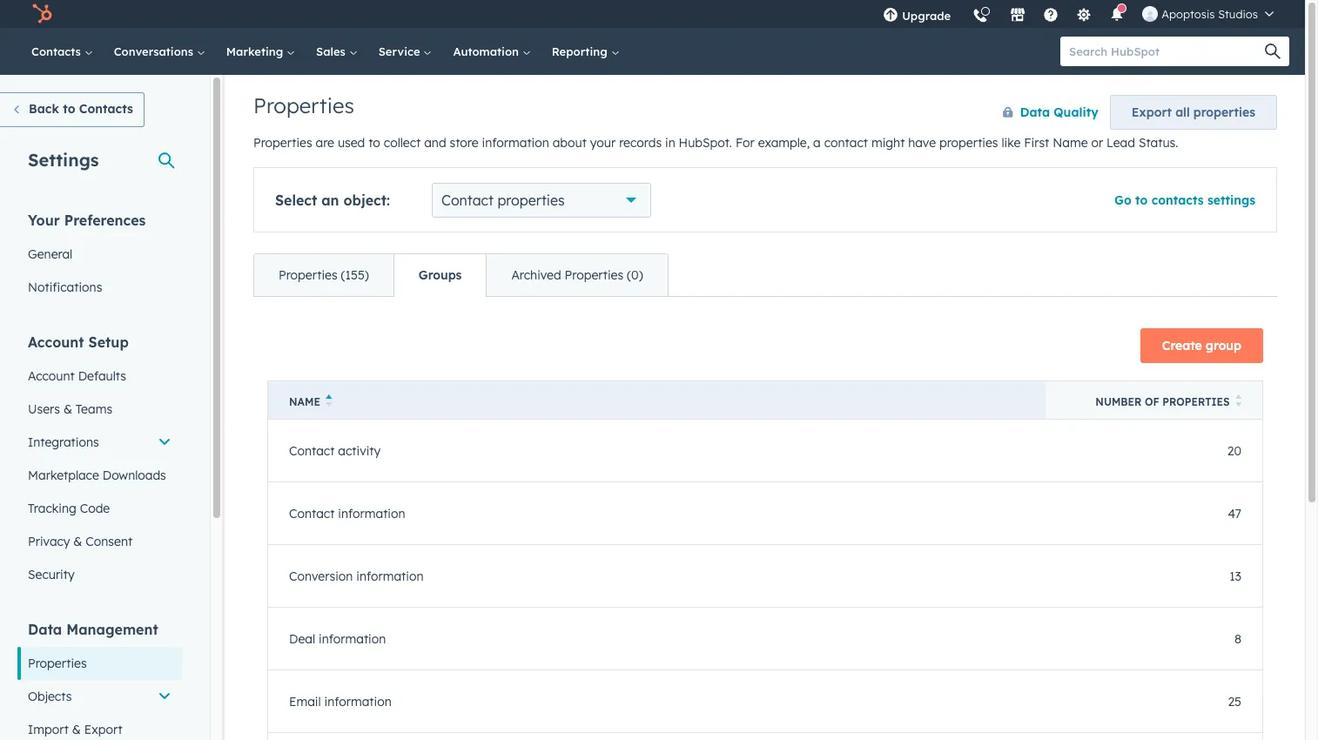 Task type: locate. For each thing, give the bounding box(es) containing it.
contact up conversion
[[289, 506, 335, 521]]

0 horizontal spatial to
[[63, 101, 75, 117]]

contact activity
[[289, 443, 381, 459]]

or
[[1092, 135, 1104, 151]]

marketplaces button
[[1000, 0, 1037, 28]]

to
[[63, 101, 75, 117], [369, 135, 381, 151], [1136, 193, 1149, 208]]

notifications
[[28, 280, 102, 295]]

objects button
[[17, 680, 182, 713]]

data down security
[[28, 621, 62, 639]]

account defaults
[[28, 369, 126, 384]]

information down activity
[[338, 506, 406, 521]]

data inside button
[[1021, 105, 1051, 120]]

to for back
[[63, 101, 75, 117]]

properties inside 'button'
[[1163, 396, 1231, 409]]

calling icon button
[[966, 2, 996, 27]]

1 horizontal spatial data
[[1021, 105, 1051, 120]]

&
[[63, 402, 72, 417], [73, 534, 82, 550], [72, 722, 81, 738]]

tracking code
[[28, 501, 110, 517]]

archived
[[512, 267, 562, 283]]

to right "go"
[[1136, 193, 1149, 208]]

and
[[424, 135, 447, 151]]

create
[[1163, 338, 1203, 354]]

menu
[[873, 0, 1285, 34]]

data quality button
[[985, 95, 1100, 130]]

name left 'ascending sort. press to sort descending.' element in the left of the page
[[289, 396, 320, 409]]

collect
[[384, 135, 421, 151]]

account up account defaults in the left of the page
[[28, 334, 84, 351]]

might
[[872, 135, 905, 151]]

contact inside popup button
[[442, 192, 494, 209]]

1 horizontal spatial export
[[1132, 105, 1173, 120]]

1 vertical spatial account
[[28, 369, 75, 384]]

information right conversion
[[357, 568, 424, 584]]

1 vertical spatial &
[[73, 534, 82, 550]]

sales
[[316, 44, 349, 58]]

& right privacy
[[73, 534, 82, 550]]

1 vertical spatial name
[[289, 396, 320, 409]]

2 account from the top
[[28, 369, 75, 384]]

export
[[1132, 105, 1173, 120], [84, 722, 122, 738]]

number of properties
[[1096, 396, 1231, 409]]

1 horizontal spatial name
[[1053, 135, 1089, 151]]

information
[[482, 135, 550, 151], [338, 506, 406, 521], [357, 568, 424, 584], [319, 631, 386, 647], [325, 694, 392, 710]]

groups
[[419, 267, 462, 283]]

tab list
[[254, 254, 669, 297]]

export left all
[[1132, 105, 1173, 120]]

downloads
[[103, 468, 166, 484]]

marketplaces image
[[1011, 8, 1026, 24]]

contact left activity
[[289, 443, 335, 459]]

search image
[[1266, 44, 1282, 59]]

archived properties (0)
[[512, 267, 644, 283]]

0 vertical spatial account
[[28, 334, 84, 351]]

import & export link
[[17, 713, 182, 741]]

properties left the press to sort. element
[[1163, 396, 1231, 409]]

20
[[1228, 443, 1242, 459]]

in
[[666, 135, 676, 151]]

contact down store in the top left of the page
[[442, 192, 494, 209]]

reporting link
[[542, 28, 630, 75]]

contact
[[442, 192, 494, 209], [289, 443, 335, 459], [289, 506, 335, 521]]

about
[[553, 135, 587, 151]]

0 vertical spatial &
[[63, 402, 72, 417]]

contacts down hubspot link
[[31, 44, 84, 58]]

0 horizontal spatial name
[[289, 396, 320, 409]]

security link
[[17, 558, 182, 592]]

settings
[[1208, 193, 1256, 208]]

quality
[[1054, 105, 1099, 120]]

tab panel
[[254, 296, 1278, 741]]

0 horizontal spatial export
[[84, 722, 122, 738]]

integrations
[[28, 435, 99, 450]]

your
[[28, 212, 60, 229]]

contact for contact activity
[[289, 443, 335, 459]]

apoptosis
[[1162, 7, 1216, 21]]

to right back
[[63, 101, 75, 117]]

account up users
[[28, 369, 75, 384]]

press to sort. image
[[1236, 395, 1242, 407]]

properties down about
[[498, 192, 565, 209]]

properties right all
[[1194, 105, 1256, 120]]

contacts right back
[[79, 101, 133, 117]]

back to contacts link
[[0, 92, 144, 127]]

export down "objects" button on the left of the page
[[84, 722, 122, 738]]

2 vertical spatial contact
[[289, 506, 335, 521]]

privacy
[[28, 534, 70, 550]]

1 vertical spatial to
[[369, 135, 381, 151]]

& inside 'link'
[[73, 534, 82, 550]]

name
[[1053, 135, 1089, 151], [289, 396, 320, 409]]

upgrade image
[[883, 8, 899, 24]]

conversion
[[289, 568, 353, 584]]

records
[[620, 135, 662, 151]]

account
[[28, 334, 84, 351], [28, 369, 75, 384]]

1 vertical spatial data
[[28, 621, 62, 639]]

your preferences
[[28, 212, 146, 229]]

general
[[28, 247, 73, 262]]

properties inside popup button
[[498, 192, 565, 209]]

privacy & consent
[[28, 534, 133, 550]]

account setup element
[[17, 333, 182, 592]]

for
[[736, 135, 755, 151]]

& inside "link"
[[72, 722, 81, 738]]

example,
[[759, 135, 810, 151]]

2 vertical spatial &
[[72, 722, 81, 738]]

settings link
[[1067, 0, 1103, 28]]

integrations button
[[17, 426, 182, 459]]

users & teams
[[28, 402, 112, 417]]

name button
[[268, 381, 1046, 419]]

properties left are
[[254, 135, 312, 151]]

information right store in the top left of the page
[[482, 135, 550, 151]]

information right email
[[325, 694, 392, 710]]

contact for contact information
[[289, 506, 335, 521]]

2 horizontal spatial to
[[1136, 193, 1149, 208]]

export all properties button
[[1111, 95, 1278, 130]]

0 vertical spatial contact
[[442, 192, 494, 209]]

data inside 'element'
[[28, 621, 62, 639]]

properties left "(0)"
[[565, 267, 624, 283]]

number of properties button
[[1046, 381, 1264, 419]]

& right users
[[63, 402, 72, 417]]

information right deal
[[319, 631, 386, 647]]

to for go
[[1136, 193, 1149, 208]]

1 account from the top
[[28, 334, 84, 351]]

tracking code link
[[17, 492, 182, 525]]

contacts
[[1152, 193, 1205, 208]]

name left or
[[1053, 135, 1089, 151]]

0 horizontal spatial data
[[28, 621, 62, 639]]

0 vertical spatial name
[[1053, 135, 1089, 151]]

0 vertical spatial data
[[1021, 105, 1051, 120]]

data
[[1021, 105, 1051, 120], [28, 621, 62, 639]]

2 vertical spatial to
[[1136, 193, 1149, 208]]

service link
[[368, 28, 443, 75]]

management
[[66, 621, 158, 639]]

contact
[[825, 135, 869, 151]]

data up first
[[1021, 105, 1051, 120]]

properties
[[1194, 105, 1256, 120], [940, 135, 999, 151], [498, 192, 565, 209], [1163, 396, 1231, 409]]

properties up objects
[[28, 656, 87, 672]]

to right 'used'
[[369, 135, 381, 151]]

1 vertical spatial export
[[84, 722, 122, 738]]

8
[[1235, 631, 1242, 647]]

0 vertical spatial export
[[1132, 105, 1173, 120]]

an
[[322, 192, 339, 209]]

1 vertical spatial contact
[[289, 443, 335, 459]]

data quality
[[1021, 105, 1099, 120]]

0 vertical spatial to
[[63, 101, 75, 117]]

(155)
[[341, 267, 369, 283]]

& right import
[[72, 722, 81, 738]]

reporting
[[552, 44, 611, 58]]

account defaults link
[[17, 360, 182, 393]]

apoptosis studios
[[1162, 7, 1259, 21]]



Task type: vqa. For each thing, say whether or not it's contained in the screenshot.
Navigation inside the Page Section element
no



Task type: describe. For each thing, give the bounding box(es) containing it.
help button
[[1037, 0, 1067, 28]]

objects
[[28, 689, 72, 705]]

properties inside button
[[1194, 105, 1256, 120]]

account setup
[[28, 334, 129, 351]]

upgrade
[[903, 9, 952, 23]]

select an object:
[[275, 192, 390, 209]]

tara schultz image
[[1143, 6, 1159, 22]]

security
[[28, 567, 75, 583]]

properties up are
[[254, 92, 354, 118]]

marketplace
[[28, 468, 99, 484]]

create group button
[[1141, 328, 1264, 363]]

go to contacts settings button
[[1115, 193, 1256, 208]]

ascending sort. press to sort descending. element
[[326, 395, 332, 409]]

notifications button
[[1103, 0, 1133, 28]]

your
[[590, 135, 616, 151]]

0 vertical spatial contacts
[[31, 44, 84, 58]]

data management
[[28, 621, 158, 639]]

tab list containing properties (155)
[[254, 254, 669, 297]]

tracking
[[28, 501, 76, 517]]

used
[[338, 135, 365, 151]]

information for conversion information
[[357, 568, 424, 584]]

press to sort. element
[[1236, 395, 1242, 409]]

contact information
[[289, 506, 406, 521]]

Search HubSpot search field
[[1061, 37, 1275, 66]]

settings
[[28, 149, 99, 171]]

ascending sort. press to sort descending. image
[[326, 395, 332, 407]]

email information
[[289, 694, 392, 710]]

marketing link
[[216, 28, 306, 75]]

calling icon image
[[973, 9, 989, 24]]

information for email information
[[325, 694, 392, 710]]

automation link
[[443, 28, 542, 75]]

data for data quality
[[1021, 105, 1051, 120]]

email
[[289, 694, 321, 710]]

of
[[1146, 396, 1160, 409]]

13
[[1230, 568, 1242, 584]]

1 vertical spatial contacts
[[79, 101, 133, 117]]

contact properties button
[[432, 183, 652, 218]]

47
[[1229, 506, 1242, 521]]

1 horizontal spatial to
[[369, 135, 381, 151]]

marketplace downloads link
[[17, 459, 182, 492]]

account for account defaults
[[28, 369, 75, 384]]

apoptosis studios button
[[1133, 0, 1285, 28]]

teams
[[76, 402, 112, 417]]

import
[[28, 722, 69, 738]]

back
[[29, 101, 59, 117]]

export inside export all properties button
[[1132, 105, 1173, 120]]

object:
[[344, 192, 390, 209]]

data for data management
[[28, 621, 62, 639]]

menu containing apoptosis studios
[[873, 0, 1285, 34]]

service
[[379, 44, 424, 58]]

& for consent
[[73, 534, 82, 550]]

contact for contact properties
[[442, 192, 494, 209]]

number
[[1096, 396, 1143, 409]]

consent
[[86, 534, 133, 550]]

contacts link
[[21, 28, 103, 75]]

hubspot image
[[31, 3, 52, 24]]

& for teams
[[63, 402, 72, 417]]

hubspot.
[[679, 135, 733, 151]]

marketing
[[226, 44, 287, 58]]

general link
[[17, 238, 182, 271]]

export inside import & export "link"
[[84, 722, 122, 738]]

deal information
[[289, 631, 386, 647]]

sales link
[[306, 28, 368, 75]]

help image
[[1044, 8, 1060, 24]]

deal
[[289, 631, 315, 647]]

lead
[[1107, 135, 1136, 151]]

create group
[[1163, 338, 1242, 354]]

conversion information
[[289, 568, 424, 584]]

account for account setup
[[28, 334, 84, 351]]

group
[[1206, 338, 1242, 354]]

properties (155) link
[[254, 254, 394, 296]]

users
[[28, 402, 60, 417]]

properties left like
[[940, 135, 999, 151]]

go
[[1115, 193, 1132, 208]]

25
[[1229, 694, 1242, 710]]

notifications link
[[17, 271, 182, 304]]

setup
[[88, 334, 129, 351]]

notifications image
[[1110, 8, 1126, 24]]

your preferences element
[[17, 211, 182, 304]]

properties link
[[17, 647, 182, 680]]

preferences
[[64, 212, 146, 229]]

export all properties
[[1132, 105, 1256, 120]]

marketplace downloads
[[28, 468, 166, 484]]

status.
[[1139, 135, 1179, 151]]

tab panel containing create group
[[254, 296, 1278, 741]]

conversations link
[[103, 28, 216, 75]]

go to contacts settings
[[1115, 193, 1256, 208]]

data management element
[[17, 620, 182, 741]]

archived properties (0) link
[[486, 254, 668, 296]]

all
[[1176, 105, 1191, 120]]

& for export
[[72, 722, 81, 738]]

groups link
[[394, 254, 486, 296]]

defaults
[[78, 369, 126, 384]]

conversations
[[114, 44, 197, 58]]

select
[[275, 192, 317, 209]]

automation
[[453, 44, 523, 58]]

(0)
[[627, 267, 644, 283]]

settings image
[[1077, 8, 1093, 24]]

properties (155)
[[279, 267, 369, 283]]

name inside button
[[289, 396, 320, 409]]

information for deal information
[[319, 631, 386, 647]]

information for contact information
[[338, 506, 406, 521]]

properties left (155)
[[279, 267, 338, 283]]

privacy & consent link
[[17, 525, 182, 558]]

properties inside data management 'element'
[[28, 656, 87, 672]]



